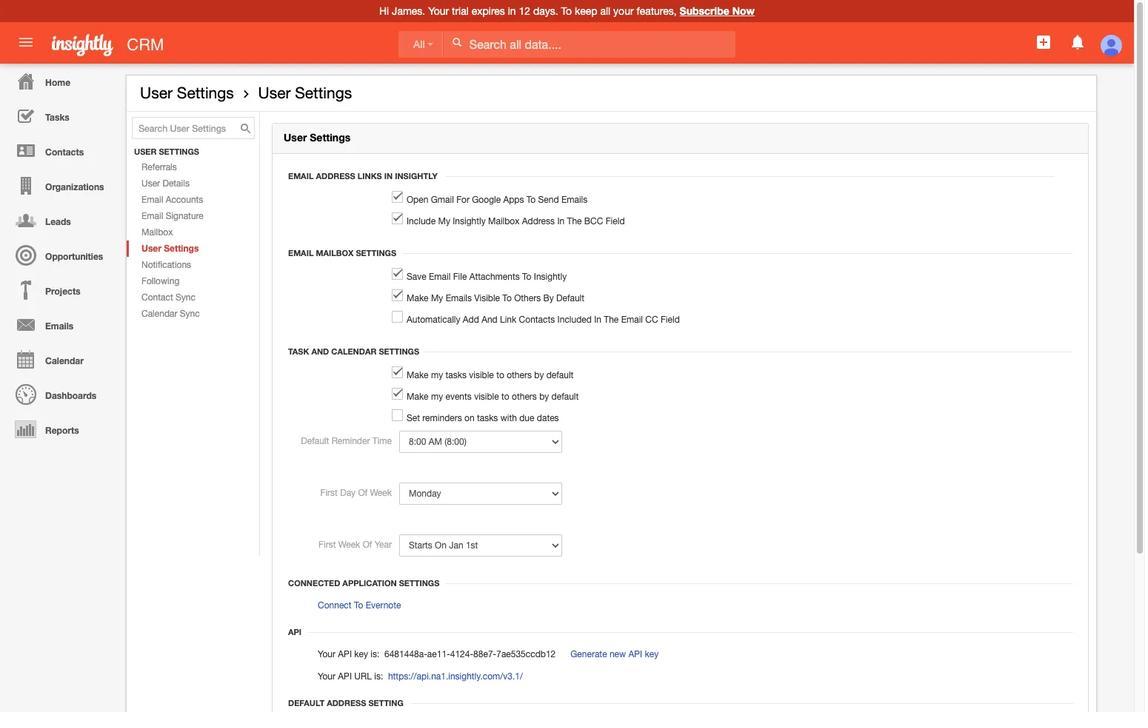 Task type: vqa. For each thing, say whether or not it's contained in the screenshot.
Reports link
yes



Task type: describe. For each thing, give the bounding box(es) containing it.
0 vertical spatial emails
[[561, 195, 588, 205]]

make my emails visible to others by default
[[407, 293, 584, 304]]

0 vertical spatial mailbox
[[488, 216, 520, 227]]

1 vertical spatial contacts
[[519, 315, 555, 325]]

mailbox link
[[127, 224, 259, 241]]

details
[[163, 179, 190, 189]]

send
[[538, 195, 559, 205]]

user details link
[[127, 176, 259, 192]]

visible for tasks
[[469, 370, 494, 381]]

to right "visible"
[[502, 293, 512, 304]]

api up 'default address setting'
[[338, 650, 352, 660]]

keep
[[575, 5, 597, 17]]

1 horizontal spatial mailbox
[[316, 248, 354, 258]]

12
[[519, 5, 530, 17]]

0 horizontal spatial field
[[606, 216, 625, 227]]

leads link
[[4, 203, 119, 238]]

0 vertical spatial week
[[370, 488, 392, 499]]

make my tasks visible to others by default
[[407, 370, 574, 381]]

of for year
[[363, 540, 372, 550]]

calendar inside user settings referrals user details email accounts email signature mailbox user settings notifications following contact sync calendar sync
[[141, 309, 177, 319]]

for
[[456, 195, 470, 205]]

connected
[[288, 579, 340, 588]]

is: for url
[[374, 672, 383, 682]]

white image
[[452, 37, 462, 47]]

settings inside user settings referrals user details email accounts email signature mailbox user settings notifications following contact sync calendar sync
[[164, 243, 199, 254]]

default for default address setting
[[288, 698, 325, 708]]

4124-
[[450, 650, 473, 660]]

user settings referrals user details email accounts email signature mailbox user settings notifications following contact sync calendar sync
[[134, 147, 204, 319]]

all
[[600, 5, 610, 17]]

2 horizontal spatial insightly
[[534, 272, 567, 282]]

save email file attachments to insightly
[[407, 272, 567, 282]]

api down connected
[[288, 627, 302, 637]]

my for make
[[431, 293, 443, 304]]

0 vertical spatial default
[[556, 293, 584, 304]]

email signature link
[[127, 208, 259, 224]]

88e7-
[[473, 650, 496, 660]]

0 vertical spatial in
[[384, 171, 393, 181]]

email accounts link
[[127, 192, 259, 208]]

following
[[141, 276, 179, 287]]

default for make my events visible to others by default
[[552, 392, 579, 402]]

user
[[134, 147, 157, 156]]

0 vertical spatial sync
[[176, 293, 195, 303]]

1 horizontal spatial the
[[604, 315, 619, 325]]

generate new api key
[[571, 650, 659, 660]]

cc
[[645, 315, 658, 325]]

ae11-
[[427, 650, 450, 660]]

address for links
[[316, 171, 355, 181]]

my for events
[[431, 392, 443, 402]]

make for make my tasks visible to others by default
[[407, 370, 429, 381]]

of for week
[[358, 488, 367, 499]]

with
[[500, 413, 517, 424]]

email mailbox settings
[[288, 248, 396, 258]]

year
[[375, 540, 392, 550]]

by for make my tasks visible to others by default
[[534, 370, 544, 381]]

due
[[519, 413, 534, 424]]

contact
[[141, 293, 173, 303]]

time
[[372, 436, 392, 447]]

by
[[543, 293, 554, 304]]

to for events
[[501, 392, 509, 402]]

1 vertical spatial address
[[522, 216, 555, 227]]

Search all data.... text field
[[444, 31, 735, 58]]

dates
[[537, 413, 559, 424]]

opportunities link
[[4, 238, 119, 273]]

your api url is: https://api.na1.insightly.com/v3.1/
[[318, 672, 523, 682]]

accounts
[[166, 195, 203, 205]]

link
[[500, 315, 516, 325]]

tasks
[[45, 112, 69, 123]]

my for include
[[438, 216, 450, 227]]

1 vertical spatial sync
[[180, 309, 200, 319]]

open gmail for google apps to send emails
[[407, 195, 588, 205]]

include
[[407, 216, 436, 227]]

reports
[[45, 425, 79, 436]]

2 vertical spatial in
[[594, 315, 601, 325]]

include my insightly mailbox address in the bcc field
[[407, 216, 625, 227]]

0 horizontal spatial week
[[338, 540, 360, 550]]

first week of year
[[319, 540, 392, 550]]

connect to evernote
[[318, 601, 401, 611]]

referrals link
[[127, 159, 259, 176]]

hi james. your trial expires in 12 days. to keep all your features, subscribe now
[[379, 4, 755, 17]]

0 horizontal spatial the
[[567, 216, 582, 227]]

connect to evernote link
[[318, 601, 401, 611]]

settings
[[159, 147, 199, 156]]

0 horizontal spatial insightly
[[395, 171, 438, 181]]

all link
[[398, 31, 443, 58]]

mailbox inside user settings referrals user details email accounts email signature mailbox user settings notifications following contact sync calendar sync
[[141, 227, 173, 238]]

james.
[[392, 5, 425, 17]]

automatically
[[407, 315, 460, 325]]

default reminder time
[[301, 436, 392, 447]]

generate new api key link
[[571, 650, 659, 660]]

gmail
[[431, 195, 454, 205]]

evernote
[[366, 601, 401, 611]]

navigation containing home
[[0, 64, 119, 447]]

in
[[508, 5, 516, 17]]

expires
[[472, 5, 505, 17]]

save
[[407, 272, 426, 282]]

visible for events
[[474, 392, 499, 402]]

your api key is: 6481448a-ae11-4124-88e7-7ae535ccdb12
[[318, 650, 556, 660]]

default for default reminder time
[[301, 436, 329, 447]]

application
[[342, 579, 397, 588]]

your for 6481448a-
[[318, 650, 336, 660]]

others
[[514, 293, 541, 304]]

automatically add and link contacts included in the email cc field
[[407, 315, 680, 325]]

subscribe
[[680, 4, 729, 17]]

is: for key
[[371, 650, 379, 660]]

1 horizontal spatial tasks
[[477, 413, 498, 424]]

first day of week
[[320, 488, 392, 499]]

organizations link
[[4, 168, 119, 203]]

file
[[453, 272, 467, 282]]

contact sync link
[[127, 290, 259, 306]]



Task type: locate. For each thing, give the bounding box(es) containing it.
address for setting
[[327, 698, 366, 708]]

others
[[507, 370, 532, 381], [512, 392, 537, 402]]

in right links
[[384, 171, 393, 181]]

0 horizontal spatial key
[[354, 650, 368, 660]]

0 vertical spatial field
[[606, 216, 625, 227]]

make for make my events visible to others by default
[[407, 392, 429, 402]]

visible down "make my tasks visible to others by default"
[[474, 392, 499, 402]]

navigation
[[0, 64, 119, 447]]

projects link
[[4, 273, 119, 307]]

all
[[413, 38, 425, 50]]

user settings
[[140, 84, 234, 101], [258, 84, 352, 101], [284, 131, 351, 144]]

0 vertical spatial my
[[438, 216, 450, 227]]

1 vertical spatial mailbox
[[141, 227, 173, 238]]

tasks link
[[4, 99, 119, 133]]

default address setting
[[288, 698, 404, 708]]

in right included
[[594, 315, 601, 325]]

included
[[557, 315, 592, 325]]

2 horizontal spatial in
[[594, 315, 601, 325]]

field right cc
[[661, 315, 680, 325]]

1 vertical spatial first
[[319, 540, 336, 550]]

home
[[45, 77, 70, 88]]

address
[[316, 171, 355, 181], [522, 216, 555, 227], [327, 698, 366, 708]]

0 vertical spatial tasks
[[445, 370, 467, 381]]

new
[[610, 650, 626, 660]]

address down url
[[327, 698, 366, 708]]

tasks right on
[[477, 413, 498, 424]]

1 vertical spatial the
[[604, 315, 619, 325]]

bcc
[[584, 216, 603, 227]]

email address links in insightly
[[288, 171, 438, 181]]

and right add
[[482, 315, 498, 325]]

1 horizontal spatial contacts
[[519, 315, 555, 325]]

projects
[[45, 286, 80, 297]]

0 vertical spatial visible
[[469, 370, 494, 381]]

first left day
[[320, 488, 338, 499]]

0 vertical spatial others
[[507, 370, 532, 381]]

tasks
[[445, 370, 467, 381], [477, 413, 498, 424]]

1 vertical spatial field
[[661, 315, 680, 325]]

1 vertical spatial to
[[501, 392, 509, 402]]

google
[[472, 195, 501, 205]]

0 vertical spatial of
[[358, 488, 367, 499]]

key right new
[[645, 650, 659, 660]]

home link
[[4, 64, 119, 99]]

referrals
[[141, 162, 177, 173]]

3 make from the top
[[407, 392, 429, 402]]

dashboards
[[45, 390, 96, 401]]

to up with
[[501, 392, 509, 402]]

emails up calendar link
[[45, 321, 74, 332]]

your inside hi james. your trial expires in 12 days. to keep all your features, subscribe now
[[428, 5, 449, 17]]

calendar right task
[[331, 347, 377, 356]]

tasks up the "events"
[[445, 370, 467, 381]]

0 vertical spatial is:
[[371, 650, 379, 660]]

of right day
[[358, 488, 367, 499]]

your for https://api.na1.insightly.com/v3.1/
[[318, 672, 336, 682]]

2 vertical spatial make
[[407, 392, 429, 402]]

1 vertical spatial of
[[363, 540, 372, 550]]

hi
[[379, 5, 389, 17]]

1 vertical spatial make
[[407, 370, 429, 381]]

first for first week of year
[[319, 540, 336, 550]]

default
[[556, 293, 584, 304], [301, 436, 329, 447], [288, 698, 325, 708]]

is:
[[371, 650, 379, 660], [374, 672, 383, 682]]

contacts down others
[[519, 315, 555, 325]]

1 vertical spatial your
[[318, 650, 336, 660]]

trial
[[452, 5, 469, 17]]

None checkbox
[[392, 191, 403, 203], [392, 290, 403, 302], [392, 311, 403, 323], [392, 191, 403, 203], [392, 290, 403, 302], [392, 311, 403, 323]]

visible up make my events visible to others by default
[[469, 370, 494, 381]]

api left url
[[338, 672, 352, 682]]

leads
[[45, 216, 71, 227]]

to left keep
[[561, 5, 572, 17]]

on
[[464, 413, 474, 424]]

make
[[407, 293, 429, 304], [407, 370, 429, 381], [407, 392, 429, 402]]

setting
[[368, 698, 404, 708]]

calendar
[[141, 309, 177, 319], [331, 347, 377, 356], [45, 356, 84, 367]]

features,
[[637, 5, 677, 17]]

to down connected application settings
[[354, 601, 363, 611]]

api
[[288, 627, 302, 637], [338, 650, 352, 660], [628, 650, 642, 660], [338, 672, 352, 682]]

2 horizontal spatial mailbox
[[488, 216, 520, 227]]

your up 'default address setting'
[[318, 672, 336, 682]]

1 vertical spatial visible
[[474, 392, 499, 402]]

api right new
[[628, 650, 642, 660]]

generate
[[571, 650, 607, 660]]

emails down file
[[446, 293, 472, 304]]

Search User Settings text field
[[132, 117, 255, 139]]

address down send
[[522, 216, 555, 227]]

0 vertical spatial your
[[428, 5, 449, 17]]

1 horizontal spatial calendar
[[141, 309, 177, 319]]

the
[[567, 216, 582, 227], [604, 315, 619, 325]]

following link
[[127, 273, 259, 290]]

my for tasks
[[431, 370, 443, 381]]

1 vertical spatial default
[[552, 392, 579, 402]]

1 key from the left
[[354, 650, 368, 660]]

address left links
[[316, 171, 355, 181]]

dashboards link
[[4, 377, 119, 412]]

1 vertical spatial others
[[512, 392, 537, 402]]

1 horizontal spatial week
[[370, 488, 392, 499]]

of
[[358, 488, 367, 499], [363, 540, 372, 550]]

to up make my events visible to others by default
[[496, 370, 504, 381]]

first
[[320, 488, 338, 499], [319, 540, 336, 550]]

your
[[428, 5, 449, 17], [318, 650, 336, 660], [318, 672, 336, 682]]

1 vertical spatial tasks
[[477, 413, 498, 424]]

1 vertical spatial my
[[431, 293, 443, 304]]

connect
[[318, 601, 352, 611]]

1 vertical spatial week
[[338, 540, 360, 550]]

links
[[358, 171, 382, 181]]

week left year on the bottom
[[338, 540, 360, 550]]

my
[[438, 216, 450, 227], [431, 293, 443, 304]]

the left bcc
[[567, 216, 582, 227]]

1 horizontal spatial key
[[645, 650, 659, 660]]

others up make my events visible to others by default
[[507, 370, 532, 381]]

0 horizontal spatial contacts
[[45, 147, 84, 158]]

to left send
[[526, 195, 536, 205]]

reminder
[[332, 436, 370, 447]]

2 vertical spatial address
[[327, 698, 366, 708]]

mailbox
[[488, 216, 520, 227], [141, 227, 173, 238], [316, 248, 354, 258]]

connected application settings
[[288, 579, 439, 588]]

by
[[534, 370, 544, 381], [539, 392, 549, 402]]

1 vertical spatial insightly
[[453, 216, 486, 227]]

the right included
[[604, 315, 619, 325]]

0 vertical spatial my
[[431, 370, 443, 381]]

emails
[[561, 195, 588, 205], [446, 293, 472, 304], [45, 321, 74, 332]]

and right task
[[311, 347, 329, 356]]

2 vertical spatial mailbox
[[316, 248, 354, 258]]

0 vertical spatial contacts
[[45, 147, 84, 158]]

0 vertical spatial insightly
[[395, 171, 438, 181]]

2 make from the top
[[407, 370, 429, 381]]

to inside hi james. your trial expires in 12 days. to keep all your features, subscribe now
[[561, 5, 572, 17]]

https://api.na1.insightly.com/v3.1/ link
[[388, 672, 523, 682]]

1 horizontal spatial and
[[482, 315, 498, 325]]

events
[[445, 392, 472, 402]]

reminders
[[422, 413, 462, 424]]

sync down contact sync link
[[180, 309, 200, 319]]

1 make from the top
[[407, 293, 429, 304]]

None checkbox
[[392, 213, 403, 224], [392, 268, 403, 280], [392, 367, 403, 379], [392, 388, 403, 400], [392, 410, 403, 421], [392, 213, 403, 224], [392, 268, 403, 280], [392, 367, 403, 379], [392, 388, 403, 400], [392, 410, 403, 421]]

is: right url
[[374, 672, 383, 682]]

emails right send
[[561, 195, 588, 205]]

0 horizontal spatial tasks
[[445, 370, 467, 381]]

2 vertical spatial insightly
[[534, 272, 567, 282]]

to for tasks
[[496, 370, 504, 381]]

1 horizontal spatial field
[[661, 315, 680, 325]]

1 horizontal spatial emails
[[446, 293, 472, 304]]

contacts inside 'link'
[[45, 147, 84, 158]]

0 horizontal spatial calendar
[[45, 356, 84, 367]]

others for events
[[512, 392, 537, 402]]

subscribe now link
[[680, 4, 755, 17]]

default
[[546, 370, 574, 381], [552, 392, 579, 402]]

sync up 'calendar sync' link
[[176, 293, 195, 303]]

to up others
[[522, 272, 531, 282]]

my down gmail
[[438, 216, 450, 227]]

others for tasks
[[507, 370, 532, 381]]

2 key from the left
[[645, 650, 659, 660]]

1 my from the top
[[431, 370, 443, 381]]

1 vertical spatial by
[[539, 392, 549, 402]]

0 vertical spatial to
[[496, 370, 504, 381]]

make for make my emails visible to others by default
[[407, 293, 429, 304]]

1 vertical spatial in
[[557, 216, 564, 227]]

my left the "events"
[[431, 392, 443, 402]]

0 horizontal spatial in
[[384, 171, 393, 181]]

6481448a-
[[384, 650, 427, 660]]

your
[[613, 5, 634, 17]]

organizations
[[45, 181, 104, 193]]

url
[[354, 672, 372, 682]]

email
[[288, 171, 314, 181], [141, 195, 163, 205], [141, 211, 163, 222], [288, 248, 314, 258], [429, 272, 451, 282], [621, 315, 643, 325]]

0 vertical spatial default
[[546, 370, 574, 381]]

make my events visible to others by default
[[407, 392, 579, 402]]

add
[[463, 315, 479, 325]]

emails link
[[4, 307, 119, 342]]

notifications image
[[1069, 33, 1086, 51]]

calendar down 'contact'
[[141, 309, 177, 319]]

now
[[732, 4, 755, 17]]

0 horizontal spatial emails
[[45, 321, 74, 332]]

your left trial
[[428, 5, 449, 17]]

first up connected
[[319, 540, 336, 550]]

insightly
[[395, 171, 438, 181], [453, 216, 486, 227], [534, 272, 567, 282]]

of left year on the bottom
[[363, 540, 372, 550]]

0 vertical spatial make
[[407, 293, 429, 304]]

2 vertical spatial your
[[318, 672, 336, 682]]

1 vertical spatial default
[[301, 436, 329, 447]]

0 vertical spatial by
[[534, 370, 544, 381]]

by for make my events visible to others by default
[[539, 392, 549, 402]]

week right day
[[370, 488, 392, 499]]

my up the automatically
[[431, 293, 443, 304]]

1 vertical spatial is:
[[374, 672, 383, 682]]

contacts up the organizations link
[[45, 147, 84, 158]]

your down connect
[[318, 650, 336, 660]]

1 vertical spatial emails
[[446, 293, 472, 304]]

2 horizontal spatial emails
[[561, 195, 588, 205]]

in down send
[[557, 216, 564, 227]]

0 vertical spatial and
[[482, 315, 498, 325]]

visible
[[474, 293, 500, 304]]

0 vertical spatial address
[[316, 171, 355, 181]]

calendar link
[[4, 342, 119, 377]]

2 vertical spatial default
[[288, 698, 325, 708]]

0 vertical spatial the
[[567, 216, 582, 227]]

set reminders on tasks with due dates
[[407, 413, 559, 424]]

https://api.na1.insightly.com/v3.1/
[[388, 672, 523, 682]]

1 horizontal spatial in
[[557, 216, 564, 227]]

0 horizontal spatial mailbox
[[141, 227, 173, 238]]

field right bcc
[[606, 216, 625, 227]]

insightly down for
[[453, 216, 486, 227]]

reports link
[[4, 412, 119, 447]]

user settings link
[[140, 84, 234, 101], [258, 84, 352, 101], [127, 241, 259, 257]]

days.
[[533, 5, 558, 17]]

sync
[[176, 293, 195, 303], [180, 309, 200, 319]]

2 horizontal spatial calendar
[[331, 347, 377, 356]]

insightly up open
[[395, 171, 438, 181]]

is: up url
[[371, 650, 379, 660]]

first for first day of week
[[320, 488, 338, 499]]

others up due
[[512, 392, 537, 402]]

1 vertical spatial and
[[311, 347, 329, 356]]

key up url
[[354, 650, 368, 660]]

my up reminders
[[431, 370, 443, 381]]

1 horizontal spatial insightly
[[453, 216, 486, 227]]

calendar sync link
[[127, 306, 259, 322]]

calendar up dashboards link
[[45, 356, 84, 367]]

2 my from the top
[[431, 392, 443, 402]]

apps
[[503, 195, 524, 205]]

week
[[370, 488, 392, 499], [338, 540, 360, 550]]

0 vertical spatial first
[[320, 488, 338, 499]]

7ae535ccdb12
[[496, 650, 556, 660]]

0 horizontal spatial and
[[311, 347, 329, 356]]

insightly up by
[[534, 272, 567, 282]]

1 vertical spatial my
[[431, 392, 443, 402]]

emails inside emails link
[[45, 321, 74, 332]]

2 vertical spatial emails
[[45, 321, 74, 332]]

contacts
[[45, 147, 84, 158], [519, 315, 555, 325]]

attachments
[[469, 272, 520, 282]]

and
[[482, 315, 498, 325], [311, 347, 329, 356]]

default for make my tasks visible to others by default
[[546, 370, 574, 381]]

notifications link
[[127, 257, 259, 273]]



